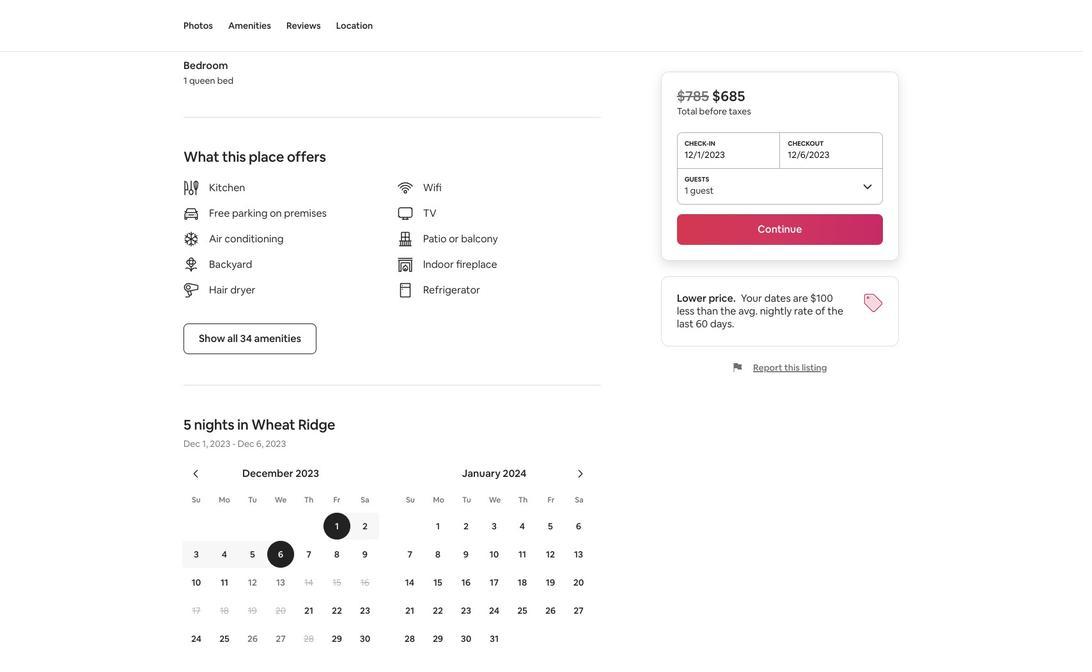 Task type: locate. For each thing, give the bounding box(es) containing it.
29 for first the 29 button from the left
[[332, 633, 342, 645]]

2 23 button from the left
[[452, 597, 480, 624]]

2 15 button from the left
[[424, 569, 452, 596]]

2 su from the left
[[406, 495, 415, 505]]

1 vertical spatial 26 button
[[239, 625, 267, 652]]

1 horizontal spatial 1 button
[[424, 513, 452, 540]]

0 horizontal spatial 23 button
[[351, 597, 379, 624]]

2 horizontal spatial 2023
[[296, 467, 319, 480]]

we down january 2024
[[489, 495, 501, 505]]

12
[[546, 549, 555, 560], [248, 577, 257, 588]]

show all 34 amenities
[[199, 332, 301, 345]]

the right the of
[[828, 304, 843, 318]]

0 vertical spatial 26 button
[[536, 597, 565, 624]]

1 mo from the left
[[219, 495, 230, 505]]

6
[[576, 521, 581, 532], [278, 549, 283, 560]]

0 horizontal spatial 14
[[304, 577, 313, 588]]

2 28 from the left
[[405, 633, 415, 645]]

1 horizontal spatial 20
[[573, 577, 584, 588]]

2 23 from the left
[[461, 605, 471, 617]]

0 vertical spatial 25
[[517, 605, 527, 617]]

2 tu from the left
[[462, 495, 471, 505]]

1 dec from the left
[[184, 438, 200, 450]]

18
[[518, 577, 527, 588], [220, 605, 229, 617]]

1
[[184, 75, 187, 86], [685, 185, 688, 196], [335, 521, 339, 532], [436, 521, 440, 532]]

0 horizontal spatial 28
[[304, 633, 314, 645]]

1 14 button from the left
[[295, 569, 323, 596]]

1 9 from the left
[[362, 549, 368, 560]]

21 button
[[295, 597, 323, 624], [396, 597, 424, 624]]

25
[[517, 605, 527, 617], [219, 633, 229, 645]]

sa
[[361, 495, 369, 505], [575, 495, 584, 505]]

we
[[275, 495, 287, 505], [489, 495, 501, 505]]

14 button
[[295, 569, 323, 596], [396, 569, 424, 596]]

2 mo from the left
[[433, 495, 444, 505]]

2 16 from the left
[[462, 577, 471, 588]]

1 horizontal spatial 18
[[518, 577, 527, 588]]

2 22 from the left
[[433, 605, 443, 617]]

2023 right december
[[296, 467, 319, 480]]

1 horizontal spatial fr
[[548, 495, 555, 505]]

0 horizontal spatial 2023
[[210, 438, 230, 450]]

7 for 2nd 7 button from right
[[306, 549, 311, 560]]

1 vertical spatial 11
[[221, 577, 228, 588]]

0 horizontal spatial 6 button
[[267, 541, 295, 568]]

photos button
[[184, 0, 213, 51]]

9 for 2nd 9 button from the left
[[463, 549, 469, 560]]

1 horizontal spatial 26 button
[[536, 597, 565, 624]]

0 vertical spatial 20
[[573, 577, 584, 588]]

1 horizontal spatial 3 button
[[480, 513, 508, 540]]

dec
[[184, 438, 200, 450], [238, 438, 254, 450]]

18 button
[[508, 569, 536, 596], [210, 597, 239, 624]]

30
[[360, 633, 370, 645], [461, 633, 471, 645]]

2023 inside calendar application
[[296, 467, 319, 480]]

12 button
[[536, 541, 565, 568], [239, 569, 267, 596]]

1 horizontal spatial 9
[[463, 549, 469, 560]]

1 vertical spatial 5 button
[[239, 541, 267, 568]]

22 button
[[323, 597, 351, 624], [424, 597, 452, 624]]

9 button
[[351, 541, 379, 568], [452, 541, 480, 568]]

2 2 from the left
[[464, 521, 469, 532]]

28 for 2nd 28 button from right
[[304, 633, 314, 645]]

1 28 button from the left
[[295, 625, 323, 652]]

mo
[[219, 495, 230, 505], [433, 495, 444, 505]]

2 28 button from the left
[[396, 625, 424, 652]]

6 for bottommost 6 "button"
[[278, 549, 283, 560]]

0 vertical spatial 27
[[574, 605, 584, 617]]

2023 left -
[[210, 438, 230, 450]]

1 23 button from the left
[[351, 597, 379, 624]]

-
[[232, 438, 236, 450]]

2 th from the left
[[518, 495, 528, 505]]

reviews button
[[286, 0, 321, 51]]

su
[[192, 495, 201, 505], [406, 495, 415, 505]]

2023 right 6,
[[266, 438, 286, 450]]

27
[[574, 605, 584, 617], [276, 633, 286, 645]]

hair dryer
[[209, 283, 256, 297]]

15 button
[[323, 569, 351, 596], [424, 569, 452, 596]]

dec right -
[[238, 438, 254, 450]]

total
[[677, 106, 697, 117]]

17 for topmost "17" button
[[490, 577, 499, 588]]

avg.
[[739, 304, 758, 318]]

10 button
[[480, 541, 508, 568], [182, 569, 210, 596]]

1 vertical spatial 27 button
[[267, 625, 295, 652]]

or
[[449, 232, 459, 246]]

0 horizontal spatial 10 button
[[182, 569, 210, 596]]

2 7 button from the left
[[396, 541, 424, 568]]

1 horizontal spatial 15 button
[[424, 569, 452, 596]]

1 horizontal spatial 22
[[433, 605, 443, 617]]

0 horizontal spatial 30
[[360, 633, 370, 645]]

0 horizontal spatial dec
[[184, 438, 200, 450]]

12/6/2023
[[788, 149, 830, 160]]

0 horizontal spatial 24
[[191, 633, 201, 645]]

20 button
[[565, 569, 593, 596], [267, 597, 295, 624]]

1 horizontal spatial 16
[[462, 577, 471, 588]]

0 horizontal spatial 21 button
[[295, 597, 323, 624]]

0 horizontal spatial 29 button
[[323, 625, 351, 652]]

hair
[[209, 283, 228, 297]]

1 22 from the left
[[332, 605, 342, 617]]

0 horizontal spatial th
[[304, 495, 313, 505]]

1 16 from the left
[[361, 577, 370, 588]]

1 vertical spatial 10
[[192, 577, 201, 588]]

0 horizontal spatial 8 button
[[323, 541, 351, 568]]

23 for 2nd "23" button
[[461, 605, 471, 617]]

1 29 from the left
[[332, 633, 342, 645]]

2 button
[[351, 513, 379, 540], [452, 513, 480, 540]]

19
[[546, 577, 555, 588], [248, 605, 257, 617]]

19 button
[[536, 569, 565, 596], [239, 597, 267, 624]]

0 horizontal spatial 11
[[221, 577, 228, 588]]

20
[[573, 577, 584, 588], [275, 605, 286, 617]]

20 for bottommost 20 button
[[275, 605, 286, 617]]

1 horizontal spatial this
[[784, 362, 800, 373]]

0 horizontal spatial 3
[[194, 549, 199, 560]]

1 vertical spatial 27
[[276, 633, 286, 645]]

2 dec from the left
[[238, 438, 254, 450]]

28
[[304, 633, 314, 645], [405, 633, 415, 645]]

2 14 button from the left
[[396, 569, 424, 596]]

17
[[490, 577, 499, 588], [192, 605, 201, 617]]

bed
[[217, 75, 234, 86]]

2 7 from the left
[[407, 549, 412, 560]]

9
[[362, 549, 368, 560], [463, 549, 469, 560]]

th down 2024
[[518, 495, 528, 505]]

2 21 button from the left
[[396, 597, 424, 624]]

1 vertical spatial 6
[[278, 549, 283, 560]]

1 horizontal spatial 21 button
[[396, 597, 424, 624]]

the left avg.
[[720, 304, 736, 318]]

26 button
[[536, 597, 565, 624], [239, 625, 267, 652]]

28 for first 28 button from the right
[[405, 633, 415, 645]]

1 vertical spatial 11 button
[[210, 569, 239, 596]]

0 horizontal spatial 18
[[220, 605, 229, 617]]

2 29 from the left
[[433, 633, 443, 645]]

1 horizontal spatial 2
[[464, 521, 469, 532]]

1 8 from the left
[[334, 549, 340, 560]]

0 horizontal spatial su
[[192, 495, 201, 505]]

13
[[574, 549, 583, 560], [276, 577, 285, 588]]

0 vertical spatial 13 button
[[565, 541, 593, 568]]

0 horizontal spatial 22
[[332, 605, 342, 617]]

th
[[304, 495, 313, 505], [518, 495, 528, 505]]

tu
[[248, 495, 257, 505], [462, 495, 471, 505]]

2
[[363, 521, 368, 532], [464, 521, 469, 532]]

1 vertical spatial 12 button
[[239, 569, 267, 596]]

show all 34 amenities button
[[184, 324, 317, 354]]

10 for 10 button to the left
[[192, 577, 201, 588]]

0 vertical spatial this
[[222, 148, 246, 166]]

0 vertical spatial 3
[[492, 521, 497, 532]]

14
[[304, 577, 313, 588], [405, 577, 414, 588]]

1 29 button from the left
[[323, 625, 351, 652]]

rate
[[794, 304, 813, 318]]

8 button
[[323, 541, 351, 568], [424, 541, 452, 568]]

6 for the topmost 6 "button"
[[576, 521, 581, 532]]

1 30 from the left
[[360, 633, 370, 645]]

1 sa from the left
[[361, 495, 369, 505]]

0 horizontal spatial 30 button
[[351, 625, 379, 652]]

0 vertical spatial 17 button
[[480, 569, 508, 596]]

1 8 button from the left
[[323, 541, 351, 568]]

24
[[489, 605, 499, 617], [191, 633, 201, 645]]

0 horizontal spatial mo
[[219, 495, 230, 505]]

1 horizontal spatial tu
[[462, 495, 471, 505]]

2 sa from the left
[[575, 495, 584, 505]]

1 horizontal spatial 6 button
[[565, 513, 593, 540]]

11 for the leftmost 11 button
[[221, 577, 228, 588]]

7
[[306, 549, 311, 560], [407, 549, 412, 560]]

0 vertical spatial 12
[[546, 549, 555, 560]]

1 7 button from the left
[[295, 541, 323, 568]]

conditioning
[[225, 232, 284, 246]]

1 horizontal spatial 5 button
[[536, 513, 565, 540]]

0 horizontal spatial 16 button
[[351, 569, 379, 596]]

0 horizontal spatial 4 button
[[210, 541, 239, 568]]

$685
[[712, 87, 745, 105]]

15 for second 15 button from right
[[333, 577, 341, 588]]

0 horizontal spatial 15
[[333, 577, 341, 588]]

1 horizontal spatial 8
[[435, 549, 441, 560]]

1 horizontal spatial 24
[[489, 605, 499, 617]]

this up kitchen
[[222, 148, 246, 166]]

1 horizontal spatial 23 button
[[452, 597, 480, 624]]

23
[[360, 605, 370, 617], [461, 605, 471, 617]]

1 2 button from the left
[[351, 513, 379, 540]]

60
[[696, 317, 708, 331]]

1 9 button from the left
[[351, 541, 379, 568]]

calendar application
[[168, 453, 1031, 654]]

1 horizontal spatial sa
[[575, 495, 584, 505]]

2 8 button from the left
[[424, 541, 452, 568]]

2 30 from the left
[[461, 633, 471, 645]]

1 horizontal spatial 3
[[492, 521, 497, 532]]

3 for bottommost 3 button
[[194, 549, 199, 560]]

balcony
[[461, 232, 498, 246]]

1 horizontal spatial 8 button
[[424, 541, 452, 568]]

1 horizontal spatial 14 button
[[396, 569, 424, 596]]

16 for 1st 16 button from the left
[[361, 577, 370, 588]]

0 vertical spatial 6 button
[[565, 513, 593, 540]]

1 23 from the left
[[360, 605, 370, 617]]

1 7 from the left
[[306, 549, 311, 560]]

1 15 from the left
[[333, 577, 341, 588]]

0 vertical spatial 25 button
[[508, 597, 536, 624]]

1 21 button from the left
[[295, 597, 323, 624]]

2 1 button from the left
[[424, 513, 452, 540]]

tu down december
[[248, 495, 257, 505]]

28 button
[[295, 625, 323, 652], [396, 625, 424, 652]]

0 vertical spatial 20 button
[[565, 569, 593, 596]]

this left listing
[[784, 362, 800, 373]]

0 horizontal spatial 20 button
[[267, 597, 295, 624]]

1 30 button from the left
[[351, 625, 379, 652]]

1 horizontal spatial 22 button
[[424, 597, 452, 624]]

24 button
[[480, 597, 508, 624], [182, 625, 210, 652]]

tu down january on the left bottom of the page
[[462, 495, 471, 505]]

1 horizontal spatial 2 button
[[452, 513, 480, 540]]

before
[[699, 106, 727, 117]]

this for what
[[222, 148, 246, 166]]

1 vertical spatial 10 button
[[182, 569, 210, 596]]

1 vertical spatial 12
[[248, 577, 257, 588]]

2023
[[210, 438, 230, 450], [266, 438, 286, 450], [296, 467, 319, 480]]

6 button
[[565, 513, 593, 540], [267, 541, 295, 568]]

0 horizontal spatial 1 button
[[323, 513, 351, 540]]

29
[[332, 633, 342, 645], [433, 633, 443, 645]]

we down december 2023
[[275, 495, 287, 505]]

4
[[520, 521, 525, 532], [222, 549, 227, 560]]

0 vertical spatial 4
[[520, 521, 525, 532]]

place
[[249, 148, 284, 166]]

25 for top 25 button
[[517, 605, 527, 617]]

th down december 2023
[[304, 495, 313, 505]]

0 vertical spatial 17
[[490, 577, 499, 588]]

5 inside 5 nights in wheat ridge dec 1, 2023 - dec 6, 2023
[[184, 416, 191, 434]]

15 for first 15 button from right
[[434, 577, 442, 588]]

the
[[720, 304, 736, 318], [828, 304, 843, 318]]

1 horizontal spatial 5
[[250, 549, 255, 560]]

0 horizontal spatial 15 button
[[323, 569, 351, 596]]

1 28 from the left
[[304, 633, 314, 645]]

1 horizontal spatial 29 button
[[424, 625, 452, 652]]

1 horizontal spatial 13 button
[[565, 541, 593, 568]]

1 horizontal spatial 4
[[520, 521, 525, 532]]

0 horizontal spatial 17
[[192, 605, 201, 617]]

1 vertical spatial 18 button
[[210, 597, 239, 624]]

0 vertical spatial 11
[[519, 549, 526, 560]]

2 9 from the left
[[463, 549, 469, 560]]

dec left '1,'
[[184, 438, 200, 450]]

2 15 from the left
[[434, 577, 442, 588]]

12/1/2023
[[685, 149, 725, 160]]

1 horizontal spatial 15
[[434, 577, 442, 588]]

27 for the bottom 27 button
[[276, 633, 286, 645]]

tv
[[423, 207, 436, 220]]

2 2 button from the left
[[452, 513, 480, 540]]

1 horizontal spatial 9 button
[[452, 541, 480, 568]]

1 inside bedroom 1 queen bed
[[184, 75, 187, 86]]

1 horizontal spatial 23
[[461, 605, 471, 617]]

4 button
[[508, 513, 536, 540], [210, 541, 239, 568]]

22 for 1st 22 "button"
[[332, 605, 342, 617]]

3 for the topmost 3 button
[[492, 521, 497, 532]]

1 su from the left
[[192, 495, 201, 505]]

0 horizontal spatial the
[[720, 304, 736, 318]]

2 8 from the left
[[435, 549, 441, 560]]



Task type: vqa. For each thing, say whether or not it's contained in the screenshot.
Hair
yes



Task type: describe. For each thing, give the bounding box(es) containing it.
2 22 button from the left
[[424, 597, 452, 624]]

0 vertical spatial 3 button
[[480, 513, 508, 540]]

queen
[[189, 75, 215, 86]]

1 fr from the left
[[333, 495, 340, 505]]

0 vertical spatial 24
[[489, 605, 499, 617]]

1 14 from the left
[[304, 577, 313, 588]]

1,
[[202, 438, 208, 450]]

0 horizontal spatial 24 button
[[182, 625, 210, 652]]

dryer
[[230, 283, 256, 297]]

9 for second 9 button from right
[[362, 549, 368, 560]]

1 guest
[[685, 185, 714, 196]]

free
[[209, 207, 230, 220]]

show
[[199, 332, 225, 345]]

1 vertical spatial 3 button
[[182, 541, 210, 568]]

$100
[[810, 292, 833, 305]]

1 vertical spatial 19
[[248, 605, 257, 617]]

backyard
[[209, 258, 252, 271]]

17 for bottom "17" button
[[192, 605, 201, 617]]

bedroom image
[[184, 0, 387, 49]]

1 horizontal spatial 20 button
[[565, 569, 593, 596]]

22 for 2nd 22 "button" from left
[[433, 605, 443, 617]]

8 for first 8 button from right
[[435, 549, 441, 560]]

this for report
[[784, 362, 800, 373]]

1 inside dropdown button
[[685, 185, 688, 196]]

1 th from the left
[[304, 495, 313, 505]]

nightly
[[760, 304, 792, 318]]

price.
[[709, 292, 736, 305]]

1 vertical spatial 13
[[276, 577, 285, 588]]

photos
[[184, 20, 213, 31]]

6,
[[256, 438, 264, 450]]

2 9 button from the left
[[452, 541, 480, 568]]

0 vertical spatial 5 button
[[536, 513, 565, 540]]

0 vertical spatial 12 button
[[536, 541, 565, 568]]

offers
[[287, 148, 326, 166]]

what
[[184, 148, 219, 166]]

2 we from the left
[[489, 495, 501, 505]]

30 for first 30 button from right
[[461, 633, 471, 645]]

your dates are $100 less than the avg. nightly rate of the last 60 days.
[[677, 292, 843, 331]]

0 horizontal spatial 12
[[248, 577, 257, 588]]

amenities button
[[228, 0, 271, 51]]

taxes
[[729, 106, 751, 117]]

2 horizontal spatial 5
[[548, 521, 553, 532]]

december
[[242, 467, 293, 480]]

1 horizontal spatial 4 button
[[508, 513, 536, 540]]

1 horizontal spatial 13
[[574, 549, 583, 560]]

on
[[270, 207, 282, 220]]

31
[[490, 633, 499, 645]]

of
[[815, 304, 825, 318]]

2 14 from the left
[[405, 577, 414, 588]]

1 guest button
[[677, 168, 883, 204]]

1 vertical spatial 20 button
[[267, 597, 295, 624]]

january
[[462, 467, 501, 480]]

indoor
[[423, 258, 454, 271]]

free parking on premises
[[209, 207, 327, 220]]

2 30 button from the left
[[452, 625, 480, 652]]

1 vertical spatial 24
[[191, 633, 201, 645]]

1 22 button from the left
[[323, 597, 351, 624]]

10 for rightmost 10 button
[[490, 549, 499, 560]]

0 horizontal spatial 26
[[247, 633, 258, 645]]

are
[[793, 292, 808, 305]]

1 horizontal spatial 26
[[545, 605, 556, 617]]

23 for 2nd "23" button from the right
[[360, 605, 370, 617]]

days.
[[710, 317, 734, 331]]

1 1 button from the left
[[323, 513, 351, 540]]

location
[[336, 20, 373, 31]]

5 nights in wheat ridge dec 1, 2023 - dec 6, 2023
[[184, 416, 335, 450]]

wheat
[[251, 416, 295, 434]]

lower price.
[[677, 292, 736, 305]]

amenities
[[254, 332, 301, 345]]

patio or balcony
[[423, 232, 498, 246]]

listing
[[802, 362, 827, 373]]

1 vertical spatial 13 button
[[267, 569, 295, 596]]

0 horizontal spatial 26 button
[[239, 625, 267, 652]]

kitchen
[[209, 181, 245, 195]]

than
[[697, 304, 718, 318]]

location button
[[336, 0, 373, 51]]

16 for 2nd 16 button from left
[[462, 577, 471, 588]]

1 horizontal spatial 10 button
[[480, 541, 508, 568]]

25 for 25 button to the left
[[219, 633, 229, 645]]

amenities
[[228, 20, 271, 31]]

premises
[[284, 207, 327, 220]]

2 29 button from the left
[[424, 625, 452, 652]]

30 for 2nd 30 button from the right
[[360, 633, 370, 645]]

1 21 from the left
[[304, 605, 313, 617]]

your
[[741, 292, 762, 305]]

1 vertical spatial 17 button
[[182, 597, 210, 624]]

0 vertical spatial 18 button
[[508, 569, 536, 596]]

31 button
[[480, 625, 508, 652]]

0 horizontal spatial 11 button
[[210, 569, 239, 596]]

4 for the right 4 "button"
[[520, 521, 525, 532]]

continue
[[758, 223, 802, 236]]

air
[[209, 232, 222, 246]]

1 tu from the left
[[248, 495, 257, 505]]

8 for first 8 button from the left
[[334, 549, 340, 560]]

1 16 button from the left
[[351, 569, 379, 596]]

refrigerator
[[423, 283, 480, 297]]

1 the from the left
[[720, 304, 736, 318]]

fireplace
[[456, 258, 497, 271]]

2 16 button from the left
[[452, 569, 480, 596]]

patio
[[423, 232, 447, 246]]

27 for the topmost 27 button
[[574, 605, 584, 617]]

report
[[753, 362, 783, 373]]

$785
[[677, 87, 709, 105]]

less
[[677, 304, 695, 318]]

0 vertical spatial 19
[[546, 577, 555, 588]]

january 2024
[[462, 467, 526, 480]]

2 vertical spatial 5
[[250, 549, 255, 560]]

2 fr from the left
[[548, 495, 555, 505]]

parking
[[232, 207, 268, 220]]

dates
[[764, 292, 791, 305]]

air conditioning
[[209, 232, 284, 246]]

1 horizontal spatial 12
[[546, 549, 555, 560]]

7 for first 7 button from right
[[407, 549, 412, 560]]

34
[[240, 332, 252, 345]]

lower
[[677, 292, 707, 305]]

report this listing
[[753, 362, 827, 373]]

what this place offers
[[184, 148, 326, 166]]

reviews
[[286, 20, 321, 31]]

report this listing button
[[733, 362, 827, 373]]

2 the from the left
[[828, 304, 843, 318]]

last
[[677, 317, 694, 331]]

0 vertical spatial 27 button
[[565, 597, 593, 624]]

0 horizontal spatial 25 button
[[210, 625, 239, 652]]

december 2023
[[242, 467, 319, 480]]

1 vertical spatial 18
[[220, 605, 229, 617]]

in
[[237, 416, 249, 434]]

all
[[227, 332, 238, 345]]

continue button
[[677, 214, 883, 245]]

1 vertical spatial 4 button
[[210, 541, 239, 568]]

bedroom
[[184, 59, 228, 72]]

29 for second the 29 button from left
[[433, 633, 443, 645]]

0 vertical spatial 24 button
[[480, 597, 508, 624]]

4 for bottommost 4 "button"
[[222, 549, 227, 560]]

20 for right 20 button
[[573, 577, 584, 588]]

11 for the topmost 11 button
[[519, 549, 526, 560]]

1 vertical spatial 6 button
[[267, 541, 295, 568]]

0 vertical spatial 11 button
[[508, 541, 536, 568]]

1 vertical spatial 19 button
[[239, 597, 267, 624]]

indoor fireplace
[[423, 258, 497, 271]]

1 15 button from the left
[[323, 569, 351, 596]]

2 21 from the left
[[405, 605, 414, 617]]

ridge
[[298, 416, 335, 434]]

nights
[[194, 416, 234, 434]]

1 2 from the left
[[363, 521, 368, 532]]

$785 $685 total before taxes
[[677, 87, 751, 117]]

0 vertical spatial 19 button
[[536, 569, 565, 596]]

0 horizontal spatial 5 button
[[239, 541, 267, 568]]

1 horizontal spatial 2023
[[266, 438, 286, 450]]

1 we from the left
[[275, 495, 287, 505]]

0 horizontal spatial 12 button
[[239, 569, 267, 596]]

guest
[[690, 185, 714, 196]]

wifi
[[423, 181, 442, 195]]

2024
[[503, 467, 526, 480]]

bedroom 1 queen bed
[[184, 59, 234, 86]]



